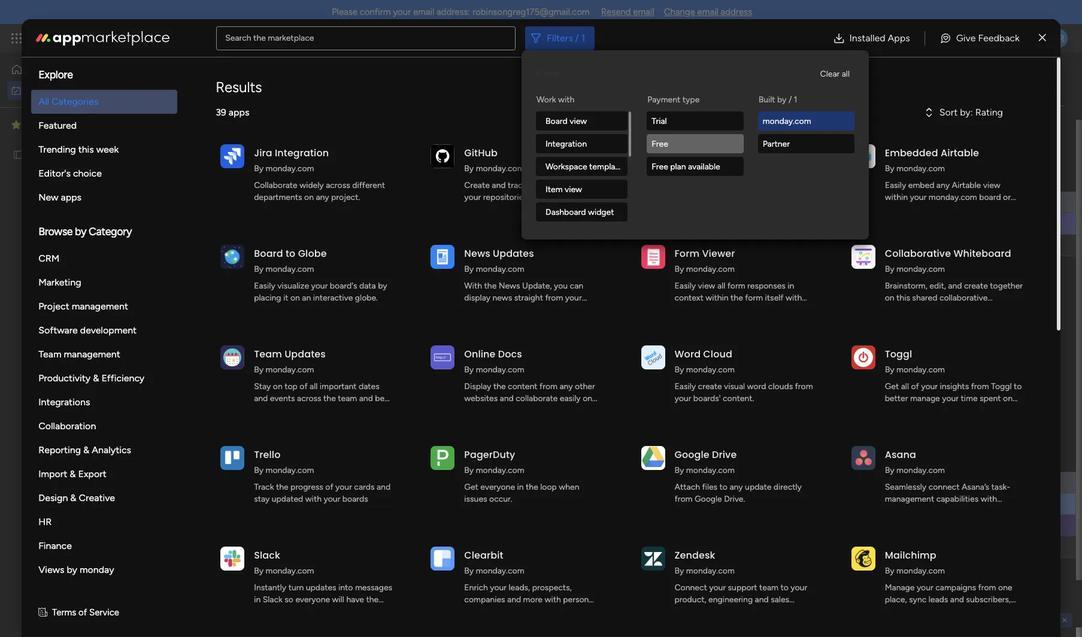 Task type: locate. For each thing, give the bounding box(es) containing it.
1 form from the top
[[675, 247, 700, 261]]

0 vertical spatial free
[[652, 139, 669, 149]]

app logo image left a at the left of page
[[221, 446, 245, 470]]

from inside get all of your insights from toggl to better manage your time spent on tasks, invoices, projects, and more.
[[972, 382, 990, 392]]

of right progress
[[326, 482, 334, 493]]

by up brainstorm,
[[885, 264, 895, 274]]

1 group from the top
[[687, 173, 711, 183]]

analytics
[[92, 445, 131, 456]]

by inside google drive by monday.com
[[675, 466, 685, 476]]

1 horizontal spatial apps
[[229, 107, 249, 118]]

stats
[[965, 607, 984, 617]]

get inside "get everyone in the loop when issues occur."
[[465, 482, 479, 493]]

terms
[[52, 608, 76, 618]]

help image
[[1007, 32, 1019, 44]]

your down "insights"
[[943, 394, 959, 404]]

updates for team updates
[[285, 348, 326, 361]]

can
[[570, 281, 584, 291]]

0 horizontal spatial toggl
[[885, 348, 913, 361]]

1 vertical spatial nov
[[854, 219, 869, 228]]

0 vertical spatial form
[[728, 281, 746, 291]]

app logo image for trello
[[221, 446, 245, 470]]

greg robinson image
[[1049, 29, 1068, 48]]

2 + from the top
[[196, 542, 201, 552]]

1 vertical spatial get
[[465, 482, 479, 493]]

1 vertical spatial in
[[568, 305, 575, 315]]

product,
[[675, 595, 707, 605]]

enrich your leads, prospects, companies and more with person and company data
[[465, 583, 589, 617]]

2 form from the top
[[675, 305, 694, 315]]

board down the issues,
[[528, 198, 550, 209]]

all inside get all of your insights from toggl to better manage your time spent on tasks, invoices, projects, and more.
[[902, 382, 910, 392]]

get everyone in the loop when issues occur.
[[465, 482, 580, 505]]

in right responses
[[788, 281, 795, 291]]

all right top at the left of the page
[[310, 382, 318, 392]]

app logo image left clearbit
[[431, 547, 455, 571]]

updates up update,
[[493, 247, 534, 261]]

0 vertical spatial 1
[[582, 32, 586, 43]]

the inside display the content from any other websites and collaborate easily on any documents ﻿without leaving monday.com
[[494, 382, 506, 392]]

and inside display the content from any other websites and collaborate easily on any documents ﻿without leaving monday.com
[[500, 394, 514, 404]]

your left the boards' on the right of the page
[[675, 394, 692, 404]]

design
[[38, 493, 68, 504]]

airtable up board
[[952, 180, 982, 191]]

apps down editor's choice on the left of the page
[[61, 192, 82, 203]]

0 horizontal spatial data
[[360, 281, 376, 291]]

monday.com down documents
[[465, 418, 513, 428]]

your up boards
[[336, 482, 352, 493]]

1 vertical spatial news
[[515, 305, 535, 315]]

work with
[[537, 95, 575, 105]]

in inside "get everyone in the loop when issues occur."
[[517, 482, 524, 493]]

1 vertical spatial data
[[517, 607, 534, 617]]

app logo image down nov 23
[[852, 245, 876, 269]]

from inside manage your campaigns from one place, sync leads and subscribers, get notifications and stats on sent campaigns.
[[979, 583, 997, 593]]

1 vertical spatial form
[[746, 293, 763, 303]]

an
[[302, 293, 311, 303]]

drive.
[[725, 494, 746, 505]]

filters down robinsongreg175@gmail.com
[[547, 32, 573, 43]]

across up teammate on the bottom left
[[297, 394, 322, 404]]

departments
[[254, 192, 302, 203]]

from up subscribers,
[[979, 583, 997, 593]]

drive
[[712, 448, 737, 462]]

0 horizontal spatial in
[[517, 482, 524, 493]]

from up collaborate
[[540, 382, 558, 392]]

inbox image
[[899, 32, 911, 44]]

get for toggl
[[885, 382, 900, 392]]

3 email from the left
[[698, 7, 719, 17]]

placing
[[254, 293, 281, 303]]

my inside button
[[26, 85, 38, 95]]

board #1 link
[[527, 192, 638, 214], [527, 213, 638, 235], [527, 473, 638, 494]]

google up completed
[[675, 448, 710, 462]]

choice
[[73, 168, 102, 179]]

on down widely
[[304, 192, 314, 203]]

0 vertical spatial week
[[96, 144, 119, 155]]

1
[[582, 32, 586, 43], [794, 95, 798, 105]]

date
[[858, 173, 876, 183], [858, 453, 876, 463]]

team inside the stay on top of all important dates and events across the team and be the best teammate you could possibly be!
[[338, 394, 357, 404]]

management inside seamlessly connect asana's task- management capabilities with monday.com.
[[885, 494, 935, 505]]

1 horizontal spatial one
[[999, 583, 1013, 593]]

1 vertical spatial group
[[687, 453, 711, 463]]

new down the editor's
[[38, 192, 58, 203]]

on inside the stay on top of all important dates and events across the team and be the best teammate you could possibly be!
[[273, 382, 283, 392]]

& left export
[[70, 469, 76, 480]]

1 horizontal spatial team
[[254, 348, 282, 361]]

#1 for 1st board #1 link from the bottom of the page
[[553, 479, 561, 489]]

/
[[576, 32, 579, 43], [789, 95, 792, 105], [251, 173, 257, 188], [260, 367, 265, 382], [285, 454, 291, 469]]

with
[[465, 281, 482, 291]]

from right the clouds
[[795, 382, 813, 392]]

1 horizontal spatial updates
[[493, 247, 534, 261]]

by
[[778, 95, 787, 105], [75, 225, 86, 238], [378, 281, 387, 291], [67, 564, 77, 576]]

2 embedded from the left
[[885, 146, 939, 160]]

app logo image left form viewer by monday.com
[[641, 245, 665, 269]]

trending
[[38, 144, 76, 155]]

team for management
[[38, 349, 61, 360]]

search the marketplace
[[225, 33, 314, 43]]

0 inside next week / 0 items
[[268, 371, 273, 381]]

team inside connect your support team to your product, engineering and sales teams and streamline customers requests to your team!
[[760, 583, 779, 593]]

0 horizontal spatial work
[[40, 85, 58, 95]]

context
[[675, 293, 704, 303]]

by inside collaborative whiteboard by monday.com
[[885, 264, 895, 274]]

sources
[[537, 305, 566, 315]]

group for /
[[687, 453, 711, 463]]

group down available
[[687, 173, 711, 183]]

within up dashboard
[[885, 192, 908, 203]]

collaborative
[[940, 293, 988, 303]]

see
[[210, 33, 224, 43]]

1 horizontal spatial new
[[182, 124, 199, 134]]

0 vertical spatial one
[[577, 305, 591, 315]]

0 horizontal spatial create
[[698, 382, 722, 392]]

team down software
[[38, 349, 61, 360]]

1 vertical spatial this
[[897, 293, 911, 303]]

0 vertical spatial you
[[554, 281, 568, 291]]

1 horizontal spatial you
[[554, 281, 568, 291]]

on down brainstorm,
[[885, 293, 895, 303]]

1 vertical spatial team
[[760, 583, 779, 593]]

the right with
[[484, 281, 497, 291]]

0 horizontal spatial team
[[338, 394, 357, 404]]

trial
[[652, 116, 667, 126]]

integration button
[[536, 134, 628, 153]]

1 vertical spatial news
[[499, 281, 520, 291]]

1 vertical spatial within
[[706, 293, 729, 303]]

capabilities
[[937, 494, 979, 505]]

monday.com down docs
[[476, 365, 525, 375]]

1 horizontal spatial email
[[633, 7, 655, 17]]

nov for nov 23
[[854, 219, 869, 228]]

monday.com inside the embedded airtable by monday.com
[[897, 164, 946, 174]]

#1 right everyone
[[553, 479, 561, 489]]

collaboration
[[38, 421, 96, 432]]

monday.com down slack
[[266, 566, 314, 576]]

create inside brainstorm, edit, and create together on this shared collaborative whiteboard.
[[965, 281, 989, 291]]

by right browse
[[75, 225, 86, 238]]

integration down filter dashboard by text search field at the left top of the page
[[275, 146, 329, 160]]

asana's
[[962, 482, 990, 493]]

1 embedded from the left
[[675, 146, 728, 160]]

embedded inside embedded data studio by monday.com
[[675, 146, 728, 160]]

built
[[759, 95, 776, 105]]

0 vertical spatial airtable
[[941, 146, 980, 160]]

form left viewer
[[675, 247, 700, 261]]

connect inside seamlessly connect asana's task- management capabilities with monday.com.
[[929, 482, 960, 493]]

0 horizontal spatial work
[[212, 70, 260, 96]]

0 vertical spatial in
[[788, 281, 795, 291]]

form left responses
[[728, 281, 746, 291]]

1 vertical spatial 0
[[268, 371, 273, 381]]

0 vertical spatial date
[[858, 173, 876, 183]]

select product image
[[11, 32, 23, 44]]

1 vertical spatial date
[[858, 453, 876, 463]]

your up customers
[[791, 583, 808, 593]]

company
[[480, 607, 515, 617]]

app logo image left mailchimp
[[852, 547, 876, 571]]

search
[[225, 33, 251, 43]]

boards'
[[694, 394, 721, 404]]

and down campaigns
[[951, 595, 965, 605]]

0 vertical spatial get
[[885, 382, 900, 392]]

work up all at the left
[[40, 85, 58, 95]]

by inside the embedded airtable by monday.com
[[885, 164, 895, 174]]

the up updated
[[276, 482, 289, 493]]

of inside the stay on top of all important dates and events across the team and be the best teammate you could possibly be!
[[300, 382, 308, 392]]

0 vertical spatial monday
[[53, 31, 94, 45]]

0 vertical spatial item
[[546, 184, 563, 194]]

of right terms
[[78, 608, 87, 618]]

2 horizontal spatial email
[[698, 7, 719, 17]]

google inside attach files to any update directly from google drive.
[[695, 494, 722, 505]]

free plan available button
[[647, 157, 744, 176]]

easily inside easily embed any airtable view within your monday.com board or dashboard
[[885, 180, 907, 191]]

airtable inside easily embed any airtable view within your monday.com board or dashboard
[[952, 180, 982, 191]]

board #1 down the issues,
[[528, 198, 561, 209]]

apps right 39
[[229, 107, 249, 118]]

by up context
[[675, 264, 685, 274]]

1 vertical spatial form
[[675, 305, 694, 315]]

asana
[[885, 448, 917, 462]]

by inside slack by monday.com
[[254, 566, 264, 576]]

0 vertical spatial + add item
[[196, 240, 238, 250]]

0 horizontal spatial 1
[[582, 32, 586, 43]]

monday.com inside word cloud by monday.com
[[687, 365, 735, 375]]

items right 2
[[266, 177, 287, 187]]

track the progress of your cards and stay updated with your boards
[[254, 482, 391, 505]]

2 vertical spatial in
[[517, 482, 524, 493]]

free inside button
[[652, 139, 669, 149]]

notifications image
[[872, 32, 884, 44]]

to up more.
[[1014, 382, 1022, 392]]

embedded up available
[[675, 146, 728, 160]]

to inside attach files to any update directly from google drive.
[[720, 482, 728, 493]]

1 vertical spatial updates
[[285, 348, 326, 361]]

0 up 'stay'
[[268, 371, 273, 381]]

crm
[[38, 253, 59, 264]]

do
[[680, 500, 689, 509]]

without
[[202, 454, 244, 469]]

0 horizontal spatial one
[[577, 305, 591, 315]]

easily inside easily view all form responses in context within the form itself with form viewer!
[[675, 281, 696, 291]]

0 horizontal spatial 0
[[247, 285, 252, 295]]

&
[[93, 373, 99, 384], [83, 445, 89, 456], [70, 469, 76, 480], [70, 493, 76, 504]]

1 date from the top
[[858, 173, 876, 183]]

your inside the create and track issues, connect your repositories and pull requests.
[[465, 192, 481, 203]]

by inside github by monday.com
[[465, 164, 474, 174]]

1 horizontal spatial week
[[229, 367, 257, 382]]

2 + add item from the top
[[196, 542, 238, 552]]

view up context
[[698, 281, 716, 291]]

1 vertical spatial + add item
[[196, 542, 238, 552]]

2 vertical spatial item
[[221, 542, 238, 552]]

by for /
[[778, 95, 787, 105]]

invite members image
[[925, 32, 937, 44]]

and up documents
[[500, 394, 514, 404]]

easily inside easily create visual word clouds from your boards' content.
[[675, 382, 696, 392]]

and up requests
[[700, 607, 714, 617]]

2 group from the top
[[687, 453, 711, 463]]

dashboard
[[885, 204, 925, 215]]

monday.com inside slack by monday.com
[[266, 566, 314, 576]]

resend email link
[[601, 7, 655, 17]]

0 vertical spatial updates
[[493, 247, 534, 261]]

trending this week
[[38, 144, 119, 155]]

1 vertical spatial add
[[203, 542, 219, 552]]

monday.com inside embedded data studio by monday.com
[[687, 164, 735, 174]]

connect
[[556, 180, 587, 191], [929, 482, 960, 493]]

0 vertical spatial google
[[675, 448, 710, 462]]

files
[[703, 482, 718, 493]]

weaknesses
[[280, 500, 325, 510]]

dapulse x slim image
[[1039, 31, 1047, 45]]

from inside attach files to any update directly from google drive.
[[675, 494, 693, 505]]

2 add from the top
[[203, 542, 219, 552]]

other
[[575, 382, 595, 392]]

slack by monday.com
[[254, 549, 314, 576]]

1 horizontal spatial toggl
[[992, 382, 1012, 392]]

1 horizontal spatial news
[[499, 281, 520, 291]]

toggl up better
[[885, 348, 913, 361]]

on up more.
[[1004, 394, 1013, 404]]

monday.com up track
[[476, 164, 525, 174]]

2 horizontal spatial in
[[788, 281, 795, 291]]

app logo image
[[221, 144, 245, 168], [431, 144, 455, 168], [641, 144, 665, 168], [852, 144, 876, 168], [221, 245, 245, 269], [431, 245, 455, 269], [641, 245, 665, 269], [852, 245, 876, 269], [431, 346, 455, 370], [221, 346, 245, 370], [641, 346, 665, 370], [852, 346, 876, 370], [431, 446, 455, 470], [641, 446, 665, 470], [221, 446, 245, 470], [852, 446, 876, 470], [221, 547, 245, 571], [431, 547, 455, 571], [641, 547, 665, 571], [852, 547, 876, 571]]

#1 down dashboard at the right top
[[553, 219, 561, 229]]

monday.com inside button
[[763, 116, 812, 126]]

email for resend email
[[633, 7, 655, 17]]

& for export
[[70, 469, 76, 480]]

date left asana
[[858, 453, 876, 463]]

robinsongreg175@gmail.com
[[473, 7, 590, 17]]

monday.com up 'embed'
[[897, 164, 946, 174]]

the inside with the news update, you can display news straight from your most trusted news sources in one central place!
[[484, 281, 497, 291]]

in inside easily view all form responses in context within the form itself with form viewer!
[[788, 281, 795, 291]]

1 horizontal spatial this
[[897, 293, 911, 303]]

this down brainstorm,
[[897, 293, 911, 303]]

0 vertical spatial +
[[196, 240, 201, 250]]

1 vertical spatial one
[[999, 583, 1013, 593]]

by right board's
[[378, 281, 387, 291]]

track
[[254, 482, 274, 493]]

team up sales
[[760, 583, 779, 593]]

0 vertical spatial work
[[97, 31, 118, 45]]

easily for word
[[675, 382, 696, 392]]

1 vertical spatial filters
[[537, 68, 563, 80]]

embedded
[[675, 146, 728, 160], [885, 146, 939, 160]]

0 horizontal spatial this
[[78, 144, 94, 155]]

1 vertical spatial new
[[38, 192, 58, 203]]

0 vertical spatial within
[[885, 192, 908, 203]]

monday.com down built by / 1
[[763, 116, 812, 126]]

directly
[[774, 482, 802, 493]]

straight
[[515, 293, 543, 303]]

within inside easily view all form responses in context within the form itself with form viewer!
[[706, 293, 729, 303]]

everyone
[[481, 482, 515, 493]]

connect inside the create and track issues, connect your repositories and pull requests.
[[556, 180, 587, 191]]

track
[[508, 180, 527, 191]]

0 vertical spatial nov
[[855, 198, 869, 207]]

your up sync
[[917, 583, 934, 593]]

integration inside jira integration by monday.com
[[275, 146, 329, 160]]

1 vertical spatial work
[[40, 85, 58, 95]]

airtable up status
[[941, 146, 980, 160]]

any inside 'collaborate widely across different departments on any project.'
[[316, 192, 329, 203]]

the inside track the progress of your cards and stay updated with your boards
[[276, 482, 289, 493]]

date for /
[[858, 453, 876, 463]]

by inside embedded data studio by monday.com
[[675, 164, 685, 174]]

None search field
[[228, 120, 340, 139]]

this up choice
[[78, 144, 94, 155]]

0 vertical spatial toggl
[[885, 348, 913, 361]]

0 vertical spatial create
[[965, 281, 989, 291]]

2 email from the left
[[633, 7, 655, 17]]

updates up top at the left of the page
[[285, 348, 326, 361]]

view inside easily view all form responses in context within the form itself with form viewer!
[[698, 281, 716, 291]]

stay on top of all important dates and events across the team and be the best teammate you could possibly be!
[[254, 382, 385, 428]]

1 vertical spatial connect
[[929, 482, 960, 493]]

productivity & efficiency
[[38, 373, 145, 384]]

app logo image for mailchimp
[[852, 547, 876, 571]]

0 vertical spatial apps
[[229, 107, 249, 118]]

get
[[885, 382, 900, 392], [465, 482, 479, 493]]

categories
[[51, 96, 98, 107]]

app logo image for toggl
[[852, 346, 876, 370]]

1 horizontal spatial within
[[885, 192, 908, 203]]

1 vertical spatial across
[[297, 394, 322, 404]]

0 horizontal spatial connect
[[556, 180, 587, 191]]

easily inside easily visualize your board's data by placing it on an interactive globe.
[[254, 281, 275, 291]]

news up trusted
[[493, 293, 512, 303]]

1 horizontal spatial get
[[885, 382, 900, 392]]

app logo image for board to globe
[[221, 245, 245, 269]]

apps for 39 apps
[[229, 107, 249, 118]]

1 vertical spatial toggl
[[992, 382, 1012, 392]]

#1 for 3rd board #1 link from the bottom of the page
[[553, 198, 561, 209]]

possibly
[[254, 418, 285, 428]]

1 vertical spatial week
[[229, 367, 257, 382]]

viewer
[[702, 247, 735, 261]]

updates inside team updates by monday.com
[[285, 348, 326, 361]]

toggl inside toggl by monday.com
[[885, 348, 913, 361]]

1 email from the left
[[413, 7, 435, 17]]

on down subscribers,
[[986, 607, 995, 617]]

workspace
[[546, 161, 588, 172]]

1 horizontal spatial 0
[[268, 371, 273, 381]]

jira integration by monday.com
[[254, 146, 329, 174]]

app logo image for google drive
[[641, 446, 665, 470]]

1 horizontal spatial in
[[568, 305, 575, 315]]

manage
[[885, 583, 915, 593]]

monday.com inside asana by monday.com
[[897, 466, 946, 476]]

updates inside news updates by monday.com
[[493, 247, 534, 261]]

add
[[203, 240, 219, 250], [203, 542, 219, 552]]

monday.com up progress
[[266, 466, 314, 476]]

date for items
[[858, 173, 876, 183]]

favorites button
[[8, 115, 119, 135]]

3 board #1 link from the top
[[527, 473, 638, 494]]

view up integration "button"
[[570, 116, 587, 126]]

by up enrich
[[465, 566, 474, 576]]

1 horizontal spatial connect
[[929, 482, 960, 493]]

work up 39 apps
[[212, 70, 260, 96]]

teams
[[675, 607, 698, 617]]

2 free from the top
[[652, 161, 669, 172]]

your down 'embed'
[[910, 192, 927, 203]]

by inside "trello by monday.com"
[[254, 466, 264, 476]]

the left loop at the bottom of page
[[526, 482, 539, 493]]

embedded airtable by monday.com
[[885, 146, 980, 174]]

remove image
[[1061, 616, 1070, 626]]

cloud
[[704, 348, 733, 361]]

free inside button
[[652, 161, 669, 172]]

toggl inside get all of your insights from toggl to better manage your time spent on tasks, invoices, projects, and more.
[[992, 382, 1012, 392]]

easily view all form responses in context within the form itself with form viewer!
[[675, 281, 802, 315]]

create and track issues, connect your repositories and pull requests.
[[465, 180, 595, 203]]

and right cards
[[377, 482, 391, 493]]

apps image
[[952, 32, 964, 44]]

get inside get all of your insights from toggl to better manage your time spent on tasks, invoices, projects, and more.
[[885, 382, 900, 392]]

1 horizontal spatial data
[[517, 607, 534, 617]]

1 horizontal spatial embedded
[[885, 146, 939, 160]]

monday.com inside toggl by monday.com
[[897, 365, 946, 375]]

app logo image for embedded airtable
[[852, 144, 876, 168]]

stay
[[254, 382, 271, 392]]

import & export
[[38, 469, 106, 480]]

create inside easily create visual word clouds from your boards' content.
[[698, 382, 722, 392]]

by left available
[[675, 164, 685, 174]]

0 horizontal spatial embedded
[[675, 146, 728, 160]]

view for item view
[[565, 184, 582, 194]]

board inside button
[[546, 116, 568, 126]]

Filter dashboard by text search field
[[228, 120, 340, 139]]

monday.com down collaborative
[[897, 264, 946, 274]]

app logo image for jira integration
[[221, 144, 245, 168]]

from down attach
[[675, 494, 693, 505]]

embedded up 'embed'
[[885, 146, 939, 160]]

filters inside dropdown button
[[547, 32, 573, 43]]

by:
[[961, 107, 974, 118]]

1 vertical spatial apps
[[61, 192, 82, 203]]

better
[[885, 394, 909, 404]]

your inside with the news update, you can display news straight from your most trusted news sources in one central place!
[[566, 293, 582, 303]]

work up home button
[[97, 31, 118, 45]]

items inside without a date / 3 items
[[300, 457, 321, 467]]

team up could
[[338, 394, 357, 404]]

editor's choice
[[38, 168, 102, 179]]

0 vertical spatial add
[[203, 240, 219, 250]]

on right it
[[291, 293, 300, 303]]

work for my
[[40, 85, 58, 95]]

1 free from the top
[[652, 139, 669, 149]]

display the content from any other websites and collaborate easily on any documents ﻿without leaving monday.com
[[465, 382, 595, 428]]

0 horizontal spatial integration
[[275, 146, 329, 160]]

payment
[[648, 95, 681, 105]]

by inside zendesk by monday.com
[[675, 566, 685, 576]]

to inside board to globe by monday.com
[[286, 247, 296, 261]]

3
[[294, 457, 298, 467]]

by inside easily visualize your board's data by placing it on an interactive globe.
[[378, 281, 387, 291]]

2 date from the top
[[858, 453, 876, 463]]

and inside brainstorm, edit, and create together on this shared collaborative whiteboard.
[[949, 281, 963, 291]]

google
[[675, 448, 710, 462], [695, 494, 722, 505]]

1 vertical spatial free
[[652, 161, 669, 172]]

0 vertical spatial filters
[[547, 32, 573, 43]]

from inside with the news update, you can display news straight from your most trusted news sources in one central place!
[[545, 293, 563, 303]]

app logo image for asana
[[852, 446, 876, 470]]

0 vertical spatial new
[[182, 124, 199, 134]]

online docs by monday.com
[[465, 348, 525, 375]]

by right built
[[778, 95, 787, 105]]

& for efficiency
[[93, 373, 99, 384]]

0 horizontal spatial get
[[465, 482, 479, 493]]

1 horizontal spatial across
[[326, 180, 350, 191]]

0 horizontal spatial apps
[[61, 192, 82, 203]]

collaborative whiteboard by monday.com
[[885, 247, 1012, 274]]

1 vertical spatial create
[[698, 382, 722, 392]]

0 horizontal spatial news
[[493, 293, 512, 303]]

app logo image left board to globe by monday.com
[[221, 245, 245, 269]]

the inside "get everyone in the loop when issues occur."
[[526, 482, 539, 493]]

easily for embedded
[[885, 180, 907, 191]]

any inside easily embed any airtable view within your monday.com board or dashboard
[[937, 180, 950, 191]]

you left can
[[554, 281, 568, 291]]

board down work with
[[546, 116, 568, 126]]

enrich
[[465, 583, 488, 593]]

0 horizontal spatial email
[[413, 7, 435, 17]]

monday.com inside zendesk by monday.com
[[687, 566, 735, 576]]

give
[[957, 32, 976, 43]]

monday.com inside google drive by monday.com
[[687, 466, 735, 476]]

0 horizontal spatial my
[[26, 85, 38, 95]]

subscribers,
[[967, 595, 1012, 605]]

any down widely
[[316, 192, 329, 203]]

and up 'collaborative'
[[949, 281, 963, 291]]



Task type: vqa. For each thing, say whether or not it's contained in the screenshot.
visited
no



Task type: describe. For each thing, give the bounding box(es) containing it.
available
[[688, 161, 721, 172]]

by inside mailchimp by monday.com
[[885, 566, 895, 576]]

0 vertical spatial news
[[493, 293, 512, 303]]

by inside jira integration by monday.com
[[254, 164, 264, 174]]

any down websites
[[465, 406, 478, 416]]

new for new item
[[182, 124, 199, 134]]

to-do
[[669, 500, 689, 509]]

#1 inside board #1 list box
[[52, 149, 61, 159]]

the inside easily view all form responses in context within the form itself with form viewer!
[[731, 293, 743, 303]]

new item
[[182, 124, 218, 134]]

overdue
[[202, 173, 248, 188]]

different
[[352, 180, 385, 191]]

clearbit
[[465, 549, 504, 563]]

integration inside "button"
[[546, 139, 587, 149]]

data inside enrich your leads, prospects, companies and more with person and company data
[[517, 607, 534, 617]]

your inside easily create visual word clouds from your boards' content.
[[675, 394, 692, 404]]

monday.com inside form viewer by monday.com
[[687, 264, 735, 274]]

0 vertical spatial this
[[78, 144, 94, 155]]

finance
[[38, 540, 72, 552]]

github
[[465, 146, 498, 160]]

collaborative
[[885, 247, 952, 261]]

globe
[[298, 247, 327, 261]]

app logo image for clearbit
[[431, 547, 455, 571]]

board #1 inside list box
[[28, 149, 61, 159]]

progress
[[291, 482, 323, 493]]

0 vertical spatial 0
[[247, 285, 252, 295]]

by for monday
[[67, 564, 77, 576]]

person
[[563, 595, 589, 605]]

google drive by monday.com
[[675, 448, 737, 476]]

by for category
[[75, 225, 86, 238]]

your right confirm
[[393, 7, 411, 17]]

updates for news updates
[[493, 247, 534, 261]]

by inside board to globe by monday.com
[[254, 264, 264, 274]]

support
[[728, 583, 758, 593]]

invoices,
[[909, 406, 941, 416]]

repositories
[[483, 192, 528, 203]]

1 vertical spatial monday
[[80, 564, 114, 576]]

to up sales
[[781, 583, 789, 593]]

software
[[38, 325, 78, 336]]

by inside pagerduty by monday.com
[[465, 466, 474, 476]]

my work
[[180, 70, 260, 96]]

1 vertical spatial item
[[221, 240, 238, 250]]

overdue / 2 items
[[202, 173, 287, 188]]

your left boards
[[324, 494, 341, 505]]

integrations
[[38, 397, 90, 408]]

you inside the stay on top of all important dates and events across the team and be the best teammate you could possibly be!
[[328, 406, 342, 416]]

2 board #1 link from the top
[[527, 213, 638, 235]]

dashboard widget button
[[536, 203, 628, 222]]

monday.com inside board to globe by monday.com
[[266, 264, 314, 274]]

with inside easily view all form responses in context within the form itself with form viewer!
[[786, 293, 802, 303]]

pull
[[546, 192, 559, 203]]

app logo image for pagerduty
[[431, 446, 455, 470]]

1 + from the top
[[196, 240, 201, 250]]

new for new apps
[[38, 192, 58, 203]]

the right search
[[254, 33, 266, 43]]

1 add from the top
[[203, 240, 219, 250]]

any up easily
[[560, 382, 573, 392]]

and down companies
[[465, 607, 478, 617]]

/ right built
[[789, 95, 792, 105]]

board left when
[[528, 479, 550, 489]]

updated
[[272, 494, 303, 505]]

monday.com inside "trello by monday.com"
[[266, 466, 314, 476]]

embedded data studio by monday.com
[[675, 146, 788, 174]]

monday.com inside collaborative whiteboard by monday.com
[[897, 264, 946, 274]]

payment type
[[648, 95, 700, 105]]

documents
[[480, 406, 522, 416]]

slack
[[254, 549, 280, 563]]

form inside easily view all form responses in context within the form itself with form viewer!
[[675, 305, 694, 315]]

#1 for second board #1 link from the top of the page
[[553, 219, 561, 229]]

board #1 down dashboard at the right top
[[528, 219, 561, 229]]

by inside clearbit by monday.com
[[465, 566, 474, 576]]

by inside word cloud by monday.com
[[675, 365, 685, 375]]

give feedback link
[[930, 26, 1030, 50]]

app logo image for embedded data studio
[[641, 144, 665, 168]]

nov 21
[[855, 198, 879, 207]]

whiteboard.
[[885, 305, 930, 315]]

/ inside dropdown button
[[576, 32, 579, 43]]

one inside with the news update, you can display news straight from your most trusted news sources in one central place!
[[577, 305, 591, 315]]

terms of service
[[52, 608, 119, 618]]

any inside attach files to any update directly from google drive.
[[730, 482, 743, 493]]

app logo image for github
[[431, 144, 455, 168]]

free button
[[647, 134, 744, 153]]

jira
[[254, 146, 273, 160]]

prospects,
[[533, 583, 572, 593]]

view for board view
[[570, 116, 587, 126]]

board inside board to globe by monday.com
[[254, 247, 283, 261]]

browse
[[38, 225, 73, 238]]

on inside display the content from any other websites and collaborate easily on any documents ﻿without leaving monday.com
[[583, 394, 593, 404]]

spent
[[980, 394, 1002, 404]]

1 horizontal spatial work
[[537, 95, 556, 105]]

trello by monday.com
[[254, 448, 314, 476]]

group for items
[[687, 173, 711, 183]]

team!
[[738, 619, 760, 629]]

data inside easily visualize your board's data by placing it on an interactive globe.
[[360, 281, 376, 291]]

on inside get all of your insights from toggl to better manage your time spent on tasks, invoices, projects, and more.
[[1004, 394, 1013, 404]]

app logo image for zendesk
[[641, 547, 665, 571]]

across inside 'collaborate widely across different departments on any project.'
[[326, 180, 350, 191]]

filters / 1
[[547, 32, 586, 43]]

item view
[[546, 184, 582, 194]]

hr
[[38, 517, 52, 528]]

embedded for data
[[675, 146, 728, 160]]

board down dashboard at the right top
[[528, 219, 550, 229]]

view for easily view all form responses in context within the form itself with form viewer!
[[698, 281, 716, 291]]

filters for filters / 1
[[547, 32, 573, 43]]

by inside news updates by monday.com
[[465, 264, 474, 274]]

terms of use image
[[38, 606, 47, 620]]

companies
[[465, 595, 505, 605]]

and down leads,
[[508, 595, 521, 605]]

monday.com inside mailchimp by monday.com
[[897, 566, 946, 576]]

my for my work
[[26, 85, 38, 95]]

1 + add item from the top
[[196, 240, 238, 250]]

monday.com inside team updates by monday.com
[[266, 365, 314, 375]]

by inside toggl by monday.com
[[885, 365, 895, 375]]

responses
[[748, 281, 786, 291]]

category
[[89, 225, 132, 238]]

your inside easily embed any airtable view within your monday.com board or dashboard
[[910, 192, 927, 203]]

your down streamline
[[720, 619, 736, 629]]

filters for filters
[[537, 68, 563, 80]]

board #1 right everyone
[[528, 479, 561, 489]]

and inside get all of your insights from toggl to better manage your time spent on tasks, invoices, projects, and more.
[[978, 406, 992, 416]]

and down the issues,
[[530, 192, 544, 203]]

the up "possibly"
[[254, 406, 267, 416]]

board #1 list box
[[0, 141, 153, 237]]

easily for form
[[675, 281, 696, 291]]

of inside get all of your insights from toggl to better manage your time spent on tasks, invoices, projects, and more.
[[912, 382, 920, 392]]

app logo image for online docs
[[431, 346, 455, 370]]

github by monday.com
[[465, 146, 525, 174]]

items inside overdue / 2 items
[[266, 177, 287, 187]]

tasks,
[[885, 406, 907, 416]]

app logo image for word cloud
[[641, 346, 665, 370]]

1 horizontal spatial 1
[[794, 95, 798, 105]]

monday.com inside clearbit by monday.com
[[476, 566, 525, 576]]

items left it
[[254, 285, 275, 295]]

easily for board
[[254, 281, 275, 291]]

free for free
[[652, 139, 669, 149]]

all inside button
[[842, 69, 850, 79]]

item view button
[[536, 180, 628, 199]]

from inside display the content from any other websites and collaborate easily on any documents ﻿without leaving monday.com
[[540, 382, 558, 392]]

monday.com button
[[758, 111, 855, 131]]

app logo image for news updates
[[431, 245, 455, 269]]

trello
[[254, 448, 281, 462]]

your inside manage your campaigns from one place, sync leads and subscribers, get notifications and stats on sent campaigns.
[[917, 583, 934, 593]]

and down dates
[[359, 394, 373, 404]]

my for my work
[[180, 70, 207, 96]]

app logo image for slack
[[221, 547, 245, 571]]

important
[[320, 382, 357, 392]]

toggl by monday.com
[[885, 348, 946, 375]]

edit,
[[930, 281, 947, 291]]

the down "important" on the left of the page
[[324, 394, 336, 404]]

efficiency
[[101, 373, 145, 384]]

embedded for airtable
[[885, 146, 939, 160]]

collaborate
[[254, 180, 298, 191]]

on inside manage your campaigns from one place, sync leads and subscribers, get notifications and stats on sent campaigns.
[[986, 607, 995, 617]]

﻿without
[[524, 406, 554, 416]]

1 board #1 link from the top
[[527, 192, 638, 214]]

brainstorm,
[[885, 281, 928, 291]]

brainstorm, edit, and create together on this shared collaborative whiteboard.
[[885, 281, 1023, 315]]

change
[[664, 7, 696, 17]]

my work
[[26, 85, 58, 95]]

manage your campaigns from one place, sync leads and subscribers, get notifications and stats on sent campaigns.
[[885, 583, 1014, 629]]

and down 'stay'
[[254, 394, 268, 404]]

team for updates
[[254, 348, 282, 361]]

& for analytics
[[83, 445, 89, 456]]

loop
[[541, 482, 557, 493]]

on inside brainstorm, edit, and create together on this shared collaborative whiteboard.
[[885, 293, 895, 303]]

and down track
[[264, 500, 278, 510]]

1 horizontal spatial news
[[515, 305, 535, 315]]

airtable inside the embedded airtable by monday.com
[[941, 146, 980, 160]]

of inside track the progress of your cards and stay updated with your boards
[[326, 482, 334, 493]]

get for pagerduty
[[465, 482, 479, 493]]

and inside track the progress of your cards and stay updated with your boards
[[377, 482, 391, 493]]

39 apps
[[216, 107, 249, 118]]

your up engineering
[[710, 583, 726, 593]]

template
[[590, 161, 623, 172]]

form inside form viewer by monday.com
[[675, 247, 700, 261]]

monday.com inside display the content from any other websites and collaborate easily on any documents ﻿without leaving monday.com
[[465, 418, 513, 428]]

streamline
[[716, 607, 755, 617]]

identify
[[195, 500, 224, 510]]

reporting & analytics
[[38, 445, 131, 456]]

campaigns.
[[885, 619, 928, 629]]

in inside with the news update, you can display news straight from your most trusted news sources in one central place!
[[568, 305, 575, 315]]

apps marketplace image
[[36, 31, 170, 45]]

monday.com inside pagerduty by monday.com
[[476, 466, 525, 476]]

on inside 'collaborate widely across different departments on any project.'
[[304, 192, 314, 203]]

/ left top at the left of the page
[[260, 367, 265, 382]]

1 inside dropdown button
[[582, 32, 586, 43]]

nov 23
[[854, 219, 879, 228]]

1 image
[[908, 25, 919, 38]]

word
[[675, 348, 701, 361]]

to right requests
[[710, 619, 718, 629]]

from inside easily create visual word clouds from your boards' content.
[[795, 382, 813, 392]]

websites
[[465, 394, 498, 404]]

issues
[[465, 494, 487, 505]]

board down workspace template
[[571, 173, 593, 183]]

news inside with the news update, you can display news straight from your most trusted news sources in one central place!
[[499, 281, 520, 291]]

apps for new apps
[[61, 192, 82, 203]]

stay
[[254, 494, 270, 505]]

dashboard widget
[[546, 207, 614, 217]]

email for change email address
[[698, 7, 719, 17]]

your inside enrich your leads, prospects, companies and more with person and company data
[[490, 583, 507, 593]]

app logo image for team updates
[[221, 346, 245, 370]]

google inside google drive by monday.com
[[675, 448, 710, 462]]

featured
[[38, 120, 77, 131]]

monday.com inside online docs by monday.com
[[476, 365, 525, 375]]

by inside asana by monday.com
[[885, 466, 895, 476]]

see plans
[[210, 33, 246, 43]]

leaving
[[556, 406, 582, 416]]

public board image
[[13, 149, 24, 160]]

you inside with the news update, you can display news straight from your most trusted news sources in one central place!
[[554, 281, 568, 291]]

view inside easily embed any airtable view within your monday.com board or dashboard
[[984, 180, 1001, 191]]

0 horizontal spatial week
[[96, 144, 119, 155]]

all
[[38, 96, 49, 107]]

your up manage
[[922, 382, 938, 392]]

/ left 3
[[285, 454, 291, 469]]

by inside online docs by monday.com
[[465, 365, 474, 375]]

this inside brainstorm, edit, and create together on this shared collaborative whiteboard.
[[897, 293, 911, 303]]

within inside easily embed any airtable view within your monday.com board or dashboard
[[885, 192, 908, 203]]

free for free plan available
[[652, 161, 669, 172]]

your inside easily visualize your board's data by placing it on an interactive globe.
[[311, 281, 328, 291]]

search everything image
[[981, 32, 993, 44]]

nov for nov 21
[[855, 198, 869, 207]]

& for creative
[[70, 493, 76, 504]]

identify strengths and weaknesses
[[195, 500, 325, 510]]

by inside team updates by monday.com
[[254, 365, 264, 375]]

work for monday
[[97, 31, 118, 45]]

and left sales
[[755, 595, 769, 605]]

reporting
[[38, 445, 81, 456]]

sent
[[997, 607, 1014, 617]]

data
[[731, 146, 754, 160]]

with inside enrich your leads, prospects, companies and more with person and company data
[[545, 595, 561, 605]]

app logo image for collaborative whiteboard
[[852, 245, 876, 269]]

by inside form viewer by monday.com
[[675, 264, 685, 274]]

one inside manage your campaigns from one place, sync leads and subscribers, get notifications and stats on sent campaigns.
[[999, 583, 1013, 593]]

and left the stats
[[949, 607, 963, 617]]

monday.com inside news updates by monday.com
[[476, 264, 525, 274]]

v2 star 2 image
[[11, 118, 21, 132]]

and up repositories
[[492, 180, 506, 191]]

item inside button
[[546, 184, 563, 194]]

clear all button
[[816, 65, 855, 84]]

be
[[375, 394, 385, 404]]

collaborate widely across different departments on any project.
[[254, 180, 385, 203]]

time
[[961, 394, 978, 404]]

with up board view at right top
[[558, 95, 575, 105]]

monday.com inside github by monday.com
[[476, 164, 525, 174]]

/ left 2
[[251, 173, 257, 188]]

pagerduty by monday.com
[[465, 448, 525, 476]]

app logo image for form viewer
[[641, 245, 665, 269]]



